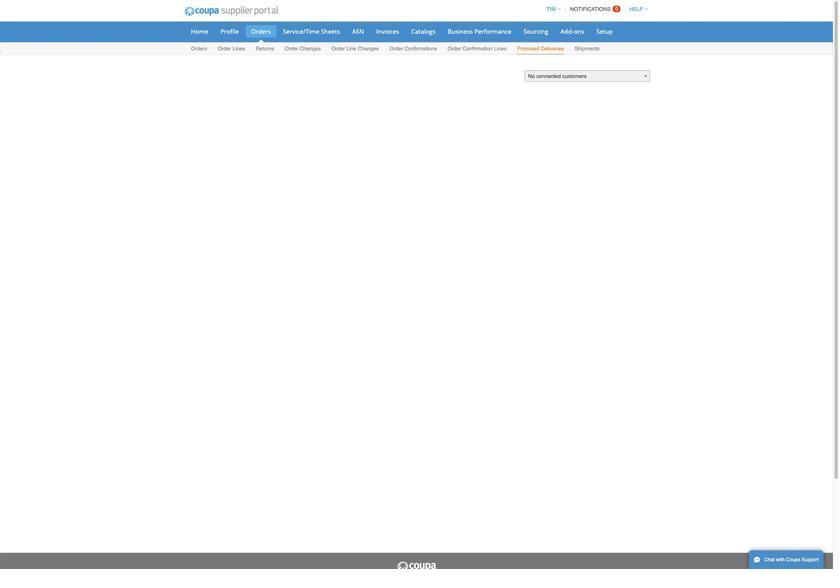 Task type: describe. For each thing, give the bounding box(es) containing it.
no connected customers
[[529, 73, 587, 79]]

chat with coupa support
[[765, 558, 820, 563]]

catalogs
[[412, 27, 436, 35]]

shipments link
[[575, 44, 601, 55]]

service/time sheets link
[[278, 25, 346, 37]]

confirmations
[[405, 46, 438, 52]]

0
[[616, 6, 619, 12]]

add-ons link
[[556, 25, 590, 37]]

notifications
[[571, 6, 611, 12]]

add-
[[561, 27, 574, 35]]

notifications 0
[[571, 6, 619, 12]]

deliveries
[[541, 46, 565, 52]]

help link
[[626, 6, 649, 12]]

business
[[448, 27, 473, 35]]

1 lines from the left
[[233, 46, 246, 52]]

no
[[529, 73, 536, 79]]

order changes
[[285, 46, 321, 52]]

with
[[777, 558, 786, 563]]

orders for topmost the orders link
[[251, 27, 271, 35]]

setup link
[[592, 25, 619, 37]]

coupa
[[787, 558, 801, 563]]

promised
[[518, 46, 540, 52]]

chat with coupa support button
[[750, 551, 825, 570]]

connected
[[537, 73, 561, 79]]

No connected customers text field
[[526, 71, 650, 82]]

1 vertical spatial orders link
[[191, 44, 208, 55]]

help
[[630, 6, 644, 12]]

add-ons
[[561, 27, 585, 35]]

order for order changes
[[285, 46, 299, 52]]

service/time sheets
[[283, 27, 340, 35]]

invoices
[[377, 27, 400, 35]]

order lines link
[[217, 44, 246, 55]]

order for order line changes
[[332, 46, 345, 52]]

promised deliveries link
[[517, 44, 565, 55]]

order for order confirmations
[[390, 46, 403, 52]]

order for order confirmation lines
[[448, 46, 462, 52]]



Task type: vqa. For each thing, say whether or not it's contained in the screenshot.
Learning Center
no



Task type: locate. For each thing, give the bounding box(es) containing it.
confirmation
[[463, 46, 493, 52]]

0 vertical spatial orders
[[251, 27, 271, 35]]

changes down the 'service/time sheets' "link"
[[300, 46, 321, 52]]

shipments
[[575, 46, 600, 52]]

3 order from the left
[[332, 46, 345, 52]]

navigation
[[544, 1, 649, 17]]

orders link up returns
[[246, 25, 276, 37]]

sheets
[[321, 27, 340, 35]]

orders
[[251, 27, 271, 35], [191, 46, 207, 52]]

changes
[[300, 46, 321, 52], [358, 46, 379, 52]]

0 horizontal spatial orders
[[191, 46, 207, 52]]

0 horizontal spatial changes
[[300, 46, 321, 52]]

orders down home
[[191, 46, 207, 52]]

business performance
[[448, 27, 512, 35]]

1 changes from the left
[[300, 46, 321, 52]]

1 horizontal spatial orders link
[[246, 25, 276, 37]]

sourcing
[[524, 27, 549, 35]]

customers
[[563, 73, 587, 79]]

setup
[[597, 27, 613, 35]]

order lines
[[218, 46, 246, 52]]

order
[[218, 46, 231, 52], [285, 46, 299, 52], [332, 46, 345, 52], [390, 46, 403, 52], [448, 46, 462, 52]]

lines down profile link
[[233, 46, 246, 52]]

1 order from the left
[[218, 46, 231, 52]]

0 vertical spatial coupa supplier portal image
[[179, 1, 284, 22]]

home
[[191, 27, 208, 35]]

5 order from the left
[[448, 46, 462, 52]]

order down invoices at the top of the page
[[390, 46, 403, 52]]

order confirmation lines
[[448, 46, 507, 52]]

1 horizontal spatial orders
[[251, 27, 271, 35]]

0 horizontal spatial coupa supplier portal image
[[179, 1, 284, 22]]

changes right line
[[358, 46, 379, 52]]

order down service/time
[[285, 46, 299, 52]]

tim
[[547, 6, 556, 12]]

line
[[347, 46, 357, 52]]

profile link
[[215, 25, 244, 37]]

1 horizontal spatial changes
[[358, 46, 379, 52]]

2 lines from the left
[[495, 46, 507, 52]]

profile
[[221, 27, 239, 35]]

order confirmations
[[390, 46, 438, 52]]

asn
[[353, 27, 364, 35]]

1 horizontal spatial lines
[[495, 46, 507, 52]]

navigation containing notifications 0
[[544, 1, 649, 17]]

support
[[803, 558, 820, 563]]

0 horizontal spatial orders link
[[191, 44, 208, 55]]

sourcing link
[[519, 25, 554, 37]]

coupa supplier portal image
[[179, 1, 284, 22], [397, 562, 437, 570]]

chat
[[765, 558, 776, 563]]

2 changes from the left
[[358, 46, 379, 52]]

returns
[[256, 46, 275, 52]]

business performance link
[[443, 25, 517, 37]]

order confirmations link
[[390, 44, 438, 55]]

catalogs link
[[406, 25, 441, 37]]

promised deliveries
[[518, 46, 565, 52]]

orders for the bottom the orders link
[[191, 46, 207, 52]]

returns link
[[256, 44, 275, 55]]

1 horizontal spatial coupa supplier portal image
[[397, 562, 437, 570]]

order down business
[[448, 46, 462, 52]]

invoices link
[[371, 25, 405, 37]]

order line changes link
[[331, 44, 380, 55]]

order confirmation lines link
[[448, 44, 508, 55]]

No connected customers field
[[525, 70, 651, 82]]

orders link
[[246, 25, 276, 37], [191, 44, 208, 55]]

performance
[[475, 27, 512, 35]]

orders up returns
[[251, 27, 271, 35]]

order left line
[[332, 46, 345, 52]]

lines down performance
[[495, 46, 507, 52]]

ons
[[574, 27, 585, 35]]

4 order from the left
[[390, 46, 403, 52]]

order for order lines
[[218, 46, 231, 52]]

service/time
[[283, 27, 320, 35]]

home link
[[186, 25, 214, 37]]

orders link down home link
[[191, 44, 208, 55]]

asn link
[[347, 25, 370, 37]]

1 vertical spatial orders
[[191, 46, 207, 52]]

order line changes
[[332, 46, 379, 52]]

1 vertical spatial coupa supplier portal image
[[397, 562, 437, 570]]

2 order from the left
[[285, 46, 299, 52]]

order down 'profile'
[[218, 46, 231, 52]]

0 vertical spatial orders link
[[246, 25, 276, 37]]

lines
[[233, 46, 246, 52], [495, 46, 507, 52]]

tim link
[[544, 6, 561, 12]]

order changes link
[[285, 44, 322, 55]]

0 horizontal spatial lines
[[233, 46, 246, 52]]



